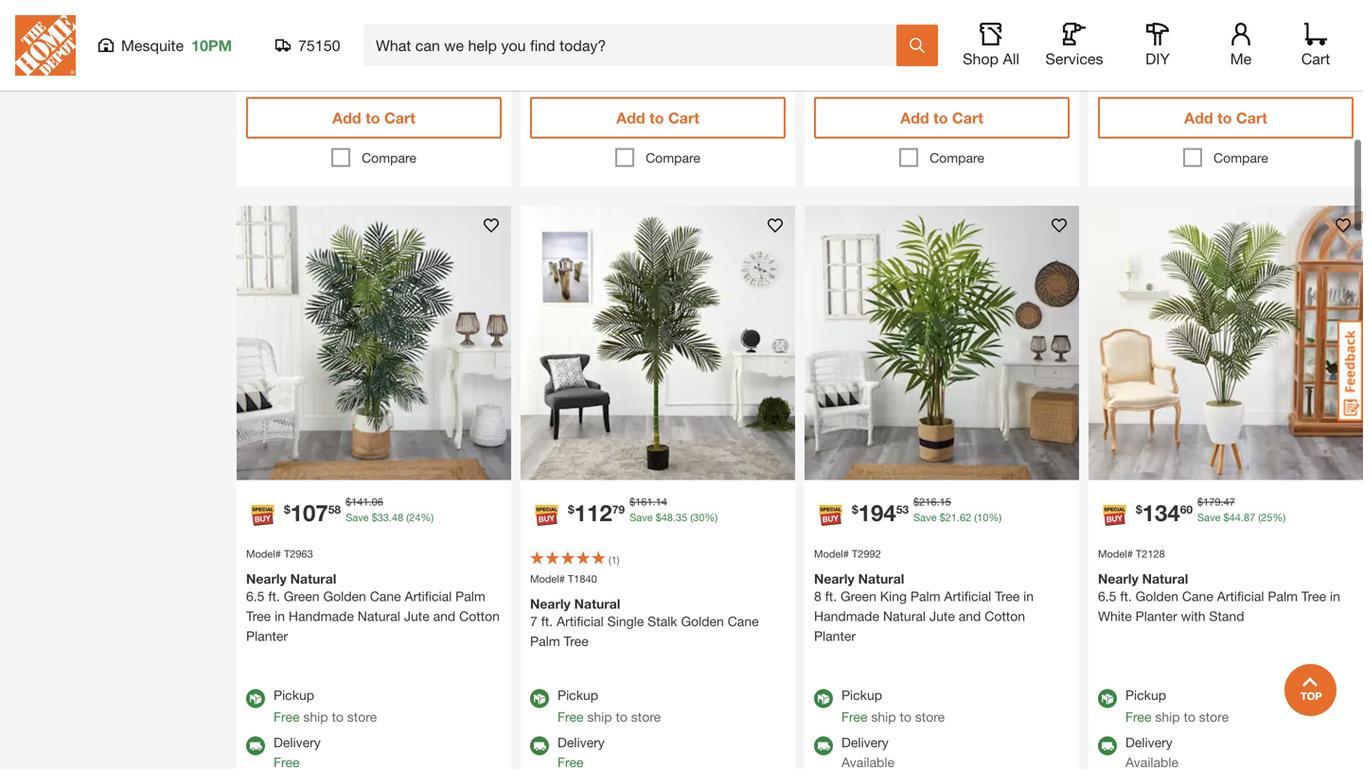 Task type: vqa. For each thing, say whether or not it's contained in the screenshot.
84
no



Task type: locate. For each thing, give the bounding box(es) containing it.
1 horizontal spatial cotton
[[985, 609, 1026, 624]]

2 store from the left
[[631, 710, 661, 725]]

available shipping image
[[246, 737, 265, 756], [530, 737, 549, 756], [1098, 737, 1117, 756]]

golden down the 58
[[323, 589, 366, 605]]

available shipping image for 134
[[1098, 737, 1117, 756]]

$ right 79
[[630, 496, 636, 508]]

green down t2963
[[284, 589, 320, 605]]

1 pickup free ship to store from the left
[[274, 688, 377, 725]]

ship
[[303, 710, 328, 725], [587, 710, 612, 725], [872, 710, 896, 725], [1156, 710, 1180, 725]]

3 delivery from the left
[[842, 735, 889, 751]]

add to cart button
[[246, 97, 502, 139], [530, 97, 786, 139], [814, 97, 1070, 139], [1098, 97, 1354, 139]]

75150 button
[[276, 36, 341, 55]]

pickup for 134
[[1126, 688, 1167, 704]]

25
[[1261, 512, 1273, 524]]

1 add from the left
[[332, 109, 361, 127]]

$ right the 60
[[1198, 496, 1204, 508]]

1 cotton from the left
[[459, 609, 500, 624]]

cane up 'with'
[[1183, 589, 1214, 605]]

natural for cane
[[1143, 571, 1189, 587]]

6.5 down model# t2963
[[246, 589, 265, 605]]

0 horizontal spatial green
[[284, 589, 320, 605]]

add to cart
[[332, 109, 416, 127], [617, 109, 700, 127], [901, 109, 984, 127], [1185, 109, 1268, 127]]

1 horizontal spatial and
[[959, 609, 981, 624]]

green left king
[[841, 589, 877, 605]]

nearly inside nearly natural 8 ft. green king palm artificial tree in handmade natural jute and cotton planter
[[814, 571, 855, 587]]

model# left t2963
[[246, 548, 281, 561]]

planter
[[1136, 609, 1178, 624], [246, 629, 288, 644], [814, 629, 856, 644]]

1 pickup from the left
[[274, 688, 314, 704]]

add to cart button down the 75150
[[246, 97, 502, 139]]

golden right the stalk
[[681, 614, 724, 630]]

cane
[[370, 589, 401, 605], [1183, 589, 1214, 605], [728, 614, 759, 630]]

planter inside nearly natural 6.5 ft. golden cane artificial palm tree in white planter with stand
[[1136, 609, 1178, 624]]

tree inside nearly natural 6.5 ft. golden cane artificial palm tree in white planter with stand
[[1302, 589, 1327, 605]]

%)
[[421, 512, 434, 524], [705, 512, 718, 524], [989, 512, 1002, 524], [1273, 512, 1286, 524]]

2 pickup from the left
[[558, 688, 598, 704]]

2 and from the left
[[959, 609, 981, 624]]

natural
[[290, 571, 337, 587], [859, 571, 905, 587], [1143, 571, 1189, 587], [574, 597, 621, 612], [358, 609, 400, 624], [883, 609, 926, 624]]

tree
[[995, 589, 1020, 605], [1302, 589, 1327, 605], [246, 609, 271, 624], [564, 634, 589, 650]]

1 horizontal spatial cane
[[728, 614, 759, 630]]

( inside $ 141 . 06 save $ 33 . 48 ( 24 %)
[[406, 512, 409, 524]]

%) right 62
[[989, 512, 1002, 524]]

add
[[332, 109, 361, 127], [617, 109, 645, 127], [901, 109, 930, 127], [1185, 109, 1214, 127]]

48 left 35
[[662, 512, 673, 524]]

1 free from the left
[[274, 710, 300, 725]]

natural for golden
[[290, 571, 337, 587]]

$ right 53
[[914, 496, 920, 508]]

natural for king
[[859, 571, 905, 587]]

$ 141 . 06 save $ 33 . 48 ( 24 %)
[[346, 496, 434, 524]]

( right 33
[[406, 512, 409, 524]]

0 horizontal spatial planter
[[246, 629, 288, 644]]

0 horizontal spatial 6.5
[[246, 589, 265, 605]]

48 inside $ 141 . 06 save $ 33 . 48 ( 24 %)
[[392, 512, 404, 524]]

pickup
[[274, 688, 314, 704], [558, 688, 598, 704], [842, 688, 883, 704], [1126, 688, 1167, 704]]

8 ft. green king palm artificial tree in handmade natural jute and cotton planter image
[[805, 206, 1079, 481]]

2 delivery from the left
[[558, 735, 605, 751]]

golden inside nearly natural 6.5 ft. golden cane artificial palm tree in white planter with stand
[[1136, 589, 1179, 605]]

$ left 79
[[568, 503, 574, 516]]

artificial
[[405, 589, 452, 605], [944, 589, 992, 605], [1218, 589, 1265, 605], [557, 614, 604, 630]]

( for 107
[[406, 512, 409, 524]]

ft. right 7
[[541, 614, 553, 630]]

save inside $ 179 . 47 save $ 44 . 87 ( 25 %)
[[1198, 512, 1221, 524]]

3 pickup from the left
[[842, 688, 883, 704]]

golden
[[323, 589, 366, 605], [1136, 589, 1179, 605], [681, 614, 724, 630]]

)
[[617, 554, 620, 567]]

natural inside nearly natural 6.5 ft. golden cane artificial palm tree in white planter with stand
[[1143, 571, 1189, 587]]

save down 179
[[1198, 512, 1221, 524]]

$ inside $ 134 60
[[1136, 503, 1143, 516]]

$ down 15 at right
[[940, 512, 946, 524]]

nearly natural 6.5 ft. golden cane artificial palm tree in white planter with stand
[[1098, 571, 1341, 624]]

2 pickup free ship to store from the left
[[558, 688, 661, 725]]

4 pickup free ship to store from the left
[[1126, 688, 1229, 725]]

model#
[[246, 548, 281, 561], [814, 548, 849, 561], [1098, 548, 1133, 561], [530, 573, 565, 586]]

( for 134
[[1259, 512, 1261, 524]]

4 available for pickup image from the left
[[1098, 690, 1117, 709]]

handmade
[[289, 609, 354, 624], [814, 609, 880, 624]]

add to cart down the shop
[[901, 109, 984, 127]]

cotton
[[459, 609, 500, 624], [985, 609, 1026, 624]]

tree inside nearly natural 6.5 ft. green golden cane artificial palm tree in handmade natural jute and cotton planter
[[246, 609, 271, 624]]

green
[[284, 589, 320, 605], [841, 589, 877, 605]]

6.5
[[246, 589, 265, 605], [1098, 589, 1117, 605]]

%) inside $ 179 . 47 save $ 44 . 87 ( 25 %)
[[1273, 512, 1286, 524]]

pickup free ship to store
[[274, 688, 377, 725], [558, 688, 661, 725], [842, 688, 945, 725], [1126, 688, 1229, 725]]

1 horizontal spatial handmade
[[814, 609, 880, 624]]

add to cart down what can we help you find today? "search box" at the top of page
[[617, 109, 700, 127]]

( inside $ 216 . 15 save $ 21 . 62 ( 10 %)
[[975, 512, 977, 524]]

What can we help you find today? search field
[[376, 26, 896, 65]]

delivery for 134
[[1126, 735, 1173, 751]]

nearly inside nearly natural 6.5 ft. green golden cane artificial palm tree in handmade natural jute and cotton planter
[[246, 571, 287, 587]]

0 horizontal spatial golden
[[323, 589, 366, 605]]

( right 87
[[1259, 512, 1261, 524]]

natural inside nearly natural 7 ft. artificial single stalk golden cane palm tree
[[574, 597, 621, 612]]

ship for 194
[[872, 710, 896, 725]]

nearly down model# t2963
[[246, 571, 287, 587]]

available for pickup image for 134
[[1098, 690, 1117, 709]]

$ up model# t2963
[[284, 503, 290, 516]]

artificial inside nearly natural 7 ft. artificial single stalk golden cane palm tree
[[557, 614, 604, 630]]

$ 161 . 14 save $ 48 . 35 ( 30 %)
[[630, 496, 718, 524]]

pickup free ship to store for 107
[[274, 688, 377, 725]]

nearly inside nearly natural 6.5 ft. golden cane artificial palm tree in white planter with stand
[[1098, 571, 1139, 587]]

2 ship from the left
[[587, 710, 612, 725]]

ship for 112
[[587, 710, 612, 725]]

jute inside nearly natural 8 ft. green king palm artificial tree in handmade natural jute and cotton planter
[[930, 609, 955, 624]]

handmade inside nearly natural 8 ft. green king palm artificial tree in handmade natural jute and cotton planter
[[814, 609, 880, 624]]

nearly up 7
[[530, 597, 571, 612]]

ft. inside nearly natural 8 ft. green king palm artificial tree in handmade natural jute and cotton planter
[[825, 589, 837, 605]]

save inside $ 216 . 15 save $ 21 . 62 ( 10 %)
[[914, 512, 937, 524]]

artificial up stand
[[1218, 589, 1265, 605]]

1 handmade from the left
[[289, 609, 354, 624]]

model# for 107
[[246, 548, 281, 561]]

to
[[366, 109, 380, 127], [650, 109, 664, 127], [934, 109, 948, 127], [1218, 109, 1232, 127], [332, 710, 344, 725], [616, 710, 628, 725], [900, 710, 912, 725], [1184, 710, 1196, 725]]

save down 216
[[914, 512, 937, 524]]

nearly for 134
[[1098, 571, 1139, 587]]

.
[[369, 496, 372, 508], [653, 496, 656, 508], [937, 496, 940, 508], [1221, 496, 1224, 508], [389, 512, 392, 524], [673, 512, 676, 524], [957, 512, 960, 524], [1241, 512, 1244, 524]]

compare
[[362, 150, 417, 166], [646, 150, 701, 166], [930, 150, 985, 166], [1214, 150, 1269, 166]]

4 add to cart button from the left
[[1098, 97, 1354, 139]]

artificial inside nearly natural 8 ft. green king palm artificial tree in handmade natural jute and cotton planter
[[944, 589, 992, 605]]

$ up model# t2128
[[1136, 503, 1143, 516]]

services button
[[1044, 23, 1105, 68]]

6.5 for 107
[[246, 589, 265, 605]]

3 save from the left
[[914, 512, 937, 524]]

in inside nearly natural 6.5 ft. golden cane artificial palm tree in white planter with stand
[[1330, 589, 1341, 605]]

ft. inside nearly natural 6.5 ft. green golden cane artificial palm tree in handmade natural jute and cotton planter
[[268, 589, 280, 605]]

pickup free ship to store for 194
[[842, 688, 945, 725]]

$ 107 58
[[284, 500, 341, 526]]

save
[[346, 512, 369, 524], [630, 512, 653, 524], [914, 512, 937, 524], [1198, 512, 1221, 524]]

$ down 47
[[1224, 512, 1230, 524]]

2 %) from the left
[[705, 512, 718, 524]]

add to cart down me
[[1185, 109, 1268, 127]]

( right 62
[[975, 512, 977, 524]]

cotton inside nearly natural 6.5 ft. green golden cane artificial palm tree in handmade natural jute and cotton planter
[[459, 609, 500, 624]]

1 delivery from the left
[[274, 735, 321, 751]]

store for 134
[[1200, 710, 1229, 725]]

161
[[636, 496, 653, 508]]

1 available for pickup image from the left
[[246, 690, 265, 709]]

0 horizontal spatial in
[[275, 609, 285, 624]]

handmade down t2963
[[289, 609, 354, 624]]

nearly
[[246, 571, 287, 587], [814, 571, 855, 587], [1098, 571, 1139, 587], [530, 597, 571, 612]]

2 available for pickup image from the left
[[530, 690, 549, 709]]

3 compare from the left
[[930, 150, 985, 166]]

3 available for pickup image from the left
[[814, 690, 833, 709]]

free for 112
[[558, 710, 584, 725]]

in inside nearly natural 6.5 ft. green golden cane artificial palm tree in handmade natural jute and cotton planter
[[275, 609, 285, 624]]

1 6.5 from the left
[[246, 589, 265, 605]]

0 horizontal spatial 48
[[392, 512, 404, 524]]

artificial right king
[[944, 589, 992, 605]]

3 free from the left
[[842, 710, 868, 725]]

( inside $ 179 . 47 save $ 44 . 87 ( 25 %)
[[1259, 512, 1261, 524]]

$
[[346, 496, 351, 508], [630, 496, 636, 508], [914, 496, 920, 508], [1198, 496, 1204, 508], [284, 503, 290, 516], [568, 503, 574, 516], [852, 503, 859, 516], [1136, 503, 1143, 516], [372, 512, 378, 524], [656, 512, 662, 524], [940, 512, 946, 524], [1224, 512, 1230, 524]]

artificial down t1840
[[557, 614, 604, 630]]

%) right 35
[[705, 512, 718, 524]]

2 6.5 from the left
[[1098, 589, 1117, 605]]

artificial inside nearly natural 6.5 ft. golden cane artificial palm tree in white planter with stand
[[1218, 589, 1265, 605]]

2 add to cart button from the left
[[530, 97, 786, 139]]

pickup free ship to store for 134
[[1126, 688, 1229, 725]]

6.5 ft. green golden cane artificial palm tree in handmade natural jute and cotton planter image
[[237, 206, 511, 481]]

1 horizontal spatial golden
[[681, 614, 724, 630]]

1 jute from the left
[[404, 609, 430, 624]]

75150
[[298, 36, 340, 54]]

planter inside nearly natural 8 ft. green king palm artificial tree in handmade natural jute and cotton planter
[[814, 629, 856, 644]]

available shipping image for 107
[[246, 737, 265, 756]]

add to cart button down me
[[1098, 97, 1354, 139]]

1 save from the left
[[346, 512, 369, 524]]

single
[[608, 614, 644, 630]]

4 ship from the left
[[1156, 710, 1180, 725]]

jute inside nearly natural 6.5 ft. green golden cane artificial palm tree in handmade natural jute and cotton planter
[[404, 609, 430, 624]]

ft. inside nearly natural 6.5 ft. golden cane artificial palm tree in white planter with stand
[[1121, 589, 1132, 605]]

(
[[406, 512, 409, 524], [691, 512, 693, 524], [975, 512, 977, 524], [1259, 512, 1261, 524], [609, 554, 611, 567]]

6.5 inside nearly natural 6.5 ft. golden cane artificial palm tree in white planter with stand
[[1098, 589, 1117, 605]]

3 available shipping image from the left
[[1098, 737, 1117, 756]]

cart link
[[1295, 23, 1337, 68]]

2 horizontal spatial in
[[1330, 589, 1341, 605]]

112
[[574, 500, 612, 526]]

( inside $ 161 . 14 save $ 48 . 35 ( 30 %)
[[691, 512, 693, 524]]

ft. inside nearly natural 7 ft. artificial single stalk golden cane palm tree
[[541, 614, 553, 630]]

2 free from the left
[[558, 710, 584, 725]]

7 ft. artificial single stalk golden cane palm tree image
[[521, 206, 795, 481]]

2 horizontal spatial golden
[[1136, 589, 1179, 605]]

4 %) from the left
[[1273, 512, 1286, 524]]

in inside nearly natural 8 ft. green king palm artificial tree in handmade natural jute and cotton planter
[[1024, 589, 1034, 605]]

0 horizontal spatial and
[[433, 609, 456, 624]]

2 handmade from the left
[[814, 609, 880, 624]]

save inside $ 141 . 06 save $ 33 . 48 ( 24 %)
[[346, 512, 369, 524]]

artificial down 24
[[405, 589, 452, 605]]

free
[[274, 710, 300, 725], [558, 710, 584, 725], [842, 710, 868, 725], [1126, 710, 1152, 725]]

1 horizontal spatial planter
[[814, 629, 856, 644]]

add to cart button down the shop
[[814, 97, 1070, 139]]

6.5 for 134
[[1098, 589, 1117, 605]]

%) inside $ 161 . 14 save $ 48 . 35 ( 30 %)
[[705, 512, 718, 524]]

6.5 inside nearly natural 6.5 ft. green golden cane artificial palm tree in handmade natural jute and cotton planter
[[246, 589, 265, 605]]

7
[[530, 614, 538, 630]]

%) right 87
[[1273, 512, 1286, 524]]

add to cart button down what can we help you find today? "search box" at the top of page
[[530, 97, 786, 139]]

4 free from the left
[[1126, 710, 1152, 725]]

%) for 194
[[989, 512, 1002, 524]]

2 available shipping image from the left
[[530, 737, 549, 756]]

0 horizontal spatial cane
[[370, 589, 401, 605]]

%) inside $ 216 . 15 save $ 21 . 62 ( 10 %)
[[989, 512, 1002, 524]]

48 right 33
[[392, 512, 404, 524]]

3 store from the left
[[915, 710, 945, 725]]

48 inside $ 161 . 14 save $ 48 . 35 ( 30 %)
[[662, 512, 673, 524]]

store for 107
[[347, 710, 377, 725]]

save down "161"
[[630, 512, 653, 524]]

1 horizontal spatial 48
[[662, 512, 673, 524]]

available for pickup image
[[246, 690, 265, 709], [530, 690, 549, 709], [814, 690, 833, 709], [1098, 690, 1117, 709]]

4 compare from the left
[[1214, 150, 1269, 166]]

save down 141
[[346, 512, 369, 524]]

1 horizontal spatial available shipping image
[[530, 737, 549, 756]]

3 add to cart from the left
[[901, 109, 984, 127]]

2 cotton from the left
[[985, 609, 1026, 624]]

2 horizontal spatial cane
[[1183, 589, 1214, 605]]

and
[[433, 609, 456, 624], [959, 609, 981, 624]]

cane right the stalk
[[728, 614, 759, 630]]

planter inside nearly natural 6.5 ft. green golden cane artificial palm tree in handmade natural jute and cotton planter
[[246, 629, 288, 644]]

ft.
[[268, 589, 280, 605], [825, 589, 837, 605], [1121, 589, 1132, 605], [541, 614, 553, 630]]

%) inside $ 141 . 06 save $ 33 . 48 ( 24 %)
[[421, 512, 434, 524]]

6.5 up white
[[1098, 589, 1117, 605]]

%) right 33
[[421, 512, 434, 524]]

golden inside nearly natural 6.5 ft. green golden cane artificial palm tree in handmade natural jute and cotton planter
[[323, 589, 366, 605]]

( right 35
[[691, 512, 693, 524]]

store for 194
[[915, 710, 945, 725]]

1 horizontal spatial green
[[841, 589, 877, 605]]

216
[[920, 496, 937, 508]]

nearly down model# t2128
[[1098, 571, 1139, 587]]

1 store from the left
[[347, 710, 377, 725]]

1 %) from the left
[[421, 512, 434, 524]]

6.5 ft. golden cane artificial palm tree in white planter with stand image
[[1089, 206, 1364, 481]]

cane inside nearly natural 6.5 ft. green golden cane artificial palm tree in handmade natural jute and cotton planter
[[370, 589, 401, 605]]

48
[[392, 512, 404, 524], [662, 512, 673, 524]]

nearly up 8
[[814, 571, 855, 587]]

4 store from the left
[[1200, 710, 1229, 725]]

1 green from the left
[[284, 589, 320, 605]]

cart
[[1302, 50, 1331, 68], [384, 109, 416, 127], [668, 109, 700, 127], [953, 109, 984, 127], [1237, 109, 1268, 127]]

0 horizontal spatial cotton
[[459, 609, 500, 624]]

save inside $ 161 . 14 save $ 48 . 35 ( 30 %)
[[630, 512, 653, 524]]

0 horizontal spatial handmade
[[289, 609, 354, 624]]

ft. up white
[[1121, 589, 1132, 605]]

delivery for 194
[[842, 735, 889, 751]]

golden down t2128
[[1136, 589, 1179, 605]]

in for 194
[[1024, 589, 1034, 605]]

21
[[946, 512, 957, 524]]

2 horizontal spatial planter
[[1136, 609, 1178, 624]]

2 horizontal spatial available shipping image
[[1098, 737, 1117, 756]]

nearly natural 6.5 ft. green golden cane artificial palm tree in handmade natural jute and cotton planter
[[246, 571, 500, 644]]

1 horizontal spatial in
[[1024, 589, 1034, 605]]

add to cart down the 75150
[[332, 109, 416, 127]]

in
[[1024, 589, 1034, 605], [1330, 589, 1341, 605], [275, 609, 285, 624]]

jute
[[404, 609, 430, 624], [930, 609, 955, 624]]

3 ship from the left
[[872, 710, 896, 725]]

planter left 'with'
[[1136, 609, 1178, 624]]

2 green from the left
[[841, 589, 877, 605]]

3 pickup free ship to store from the left
[[842, 688, 945, 725]]

1 ship from the left
[[303, 710, 328, 725]]

4 save from the left
[[1198, 512, 1221, 524]]

2 add from the left
[[617, 109, 645, 127]]

handmade down 8
[[814, 609, 880, 624]]

1 and from the left
[[433, 609, 456, 624]]

free for 194
[[842, 710, 868, 725]]

$ up model# t2992
[[852, 503, 859, 516]]

cotton inside nearly natural 8 ft. green king palm artificial tree in handmade natural jute and cotton planter
[[985, 609, 1026, 624]]

4 pickup from the left
[[1126, 688, 1167, 704]]

save for 112
[[630, 512, 653, 524]]

planter down model# t2963
[[246, 629, 288, 644]]

1 horizontal spatial 6.5
[[1098, 589, 1117, 605]]

green inside nearly natural 6.5 ft. green golden cane artificial palm tree in handmade natural jute and cotton planter
[[284, 589, 320, 605]]

1 48 from the left
[[392, 512, 404, 524]]

ft. down model# t2963
[[268, 589, 280, 605]]

green inside nearly natural 8 ft. green king palm artificial tree in handmade natural jute and cotton planter
[[841, 589, 877, 605]]

2 48 from the left
[[662, 512, 673, 524]]

1 available shipping image from the left
[[246, 737, 265, 756]]

2 save from the left
[[630, 512, 653, 524]]

delivery
[[274, 735, 321, 751], [558, 735, 605, 751], [842, 735, 889, 751], [1126, 735, 1173, 751]]

with
[[1181, 609, 1206, 624]]

natural for single
[[574, 597, 621, 612]]

58
[[328, 503, 341, 516]]

3 %) from the left
[[989, 512, 1002, 524]]

2 jute from the left
[[930, 609, 955, 624]]

model# left "t2992" on the right bottom of page
[[814, 548, 849, 561]]

store
[[347, 710, 377, 725], [631, 710, 661, 725], [915, 710, 945, 725], [1200, 710, 1229, 725]]

cane down 33
[[370, 589, 401, 605]]

0 horizontal spatial jute
[[404, 609, 430, 624]]

model# left t2128
[[1098, 548, 1133, 561]]

134
[[1143, 500, 1181, 526]]

all
[[1003, 50, 1020, 68]]

4 delivery from the left
[[1126, 735, 1173, 751]]

planter down 8
[[814, 629, 856, 644]]

30
[[693, 512, 705, 524]]

ship for 134
[[1156, 710, 1180, 725]]

shop all button
[[961, 23, 1022, 68]]

0 horizontal spatial available shipping image
[[246, 737, 265, 756]]

palm
[[456, 589, 486, 605], [911, 589, 941, 605], [1268, 589, 1298, 605], [530, 634, 560, 650]]

ft. right 8
[[825, 589, 837, 605]]

1 horizontal spatial jute
[[930, 609, 955, 624]]



Task type: describe. For each thing, give the bounding box(es) containing it.
white
[[1098, 609, 1132, 624]]

free for 134
[[1126, 710, 1152, 725]]

$ right the 58
[[346, 496, 351, 508]]

14
[[656, 496, 667, 508]]

stand
[[1210, 609, 1245, 624]]

%) for 134
[[1273, 512, 1286, 524]]

$ 112 79
[[568, 500, 625, 526]]

available for pickup image for 107
[[246, 690, 265, 709]]

ship for 107
[[303, 710, 328, 725]]

24
[[409, 512, 421, 524]]

$ down '06'
[[372, 512, 378, 524]]

79
[[612, 503, 625, 516]]

me button
[[1211, 23, 1272, 68]]

%) for 112
[[705, 512, 718, 524]]

model# t2992
[[814, 548, 881, 561]]

stalk
[[648, 614, 678, 630]]

3 add from the left
[[901, 109, 930, 127]]

1 add to cart button from the left
[[246, 97, 502, 139]]

shop
[[963, 50, 999, 68]]

and inside nearly natural 6.5 ft. green golden cane artificial palm tree in handmade natural jute and cotton planter
[[433, 609, 456, 624]]

delivery for 107
[[274, 735, 321, 751]]

( left )
[[609, 554, 611, 567]]

10pm
[[191, 36, 232, 54]]

t1840
[[568, 573, 597, 586]]

( 1 )
[[609, 554, 620, 567]]

ft. for 107
[[268, 589, 280, 605]]

palm inside nearly natural 6.5 ft. green golden cane artificial palm tree in handmade natural jute and cotton planter
[[456, 589, 486, 605]]

green for 194
[[841, 589, 877, 605]]

cart inside cart link
[[1302, 50, 1331, 68]]

53
[[896, 503, 909, 516]]

194
[[859, 500, 896, 526]]

in for 134
[[1330, 589, 1341, 605]]

$ inside $ 194 53
[[852, 503, 859, 516]]

services
[[1046, 50, 1104, 68]]

diy
[[1146, 50, 1170, 68]]

35
[[676, 512, 688, 524]]

cane inside nearly natural 6.5 ft. golden cane artificial palm tree in white planter with stand
[[1183, 589, 1214, 605]]

the home depot logo image
[[15, 15, 76, 76]]

palm inside nearly natural 7 ft. artificial single stalk golden cane palm tree
[[530, 634, 560, 650]]

green for 107
[[284, 589, 320, 605]]

( for 194
[[975, 512, 977, 524]]

and inside nearly natural 8 ft. green king palm artificial tree in handmade natural jute and cotton planter
[[959, 609, 981, 624]]

t2992
[[852, 548, 881, 561]]

2 compare from the left
[[646, 150, 701, 166]]

nearly for 107
[[246, 571, 287, 587]]

handmade inside nearly natural 6.5 ft. green golden cane artificial palm tree in handmade natural jute and cotton planter
[[289, 609, 354, 624]]

available shipping image
[[814, 737, 833, 756]]

t2963
[[284, 548, 313, 561]]

$ inside $ 112 79
[[568, 503, 574, 516]]

mesquite 10pm
[[121, 36, 232, 54]]

141
[[351, 496, 369, 508]]

87
[[1244, 512, 1256, 524]]

pickup for 194
[[842, 688, 883, 704]]

3 add to cart button from the left
[[814, 97, 1070, 139]]

nearly natural 8 ft. green king palm artificial tree in handmade natural jute and cotton planter
[[814, 571, 1034, 644]]

$ 134 60
[[1136, 500, 1193, 526]]

me
[[1231, 50, 1252, 68]]

delivery for 112
[[558, 735, 605, 751]]

33
[[378, 512, 389, 524]]

06
[[372, 496, 383, 508]]

$ 216 . 15 save $ 21 . 62 ( 10 %)
[[914, 496, 1002, 524]]

artificial inside nearly natural 6.5 ft. green golden cane artificial palm tree in handmade natural jute and cotton planter
[[405, 589, 452, 605]]

47
[[1224, 496, 1236, 508]]

save for 194
[[914, 512, 937, 524]]

107
[[290, 500, 328, 526]]

nearly natural 7 ft. artificial single stalk golden cane palm tree
[[530, 597, 759, 650]]

model# left t1840
[[530, 573, 565, 586]]

golden inside nearly natural 7 ft. artificial single stalk golden cane palm tree
[[681, 614, 724, 630]]

mesquite
[[121, 36, 184, 54]]

tree inside nearly natural 7 ft. artificial single stalk golden cane palm tree
[[564, 634, 589, 650]]

save for 107
[[346, 512, 369, 524]]

t2128
[[1136, 548, 1165, 561]]

available for pickup image for 112
[[530, 690, 549, 709]]

15
[[940, 496, 951, 508]]

king
[[880, 589, 907, 605]]

pickup free ship to store for 112
[[558, 688, 661, 725]]

model# t1840
[[530, 573, 597, 586]]

ft. for 194
[[825, 589, 837, 605]]

diy button
[[1128, 23, 1188, 68]]

62
[[960, 512, 972, 524]]

nearly inside nearly natural 7 ft. artificial single stalk golden cane palm tree
[[530, 597, 571, 612]]

feedback link image
[[1338, 320, 1364, 422]]

ft. for 134
[[1121, 589, 1132, 605]]

1
[[611, 554, 617, 567]]

cane inside nearly natural 7 ft. artificial single stalk golden cane palm tree
[[728, 614, 759, 630]]

pickup for 112
[[558, 688, 598, 704]]

available shipping image for 112
[[530, 737, 549, 756]]

$ 194 53
[[852, 500, 909, 526]]

60
[[1181, 503, 1193, 516]]

8
[[814, 589, 822, 605]]

free for 107
[[274, 710, 300, 725]]

$ inside $ 107 58
[[284, 503, 290, 516]]

44
[[1230, 512, 1241, 524]]

( for 112
[[691, 512, 693, 524]]

palm inside nearly natural 8 ft. green king palm artificial tree in handmade natural jute and cotton planter
[[911, 589, 941, 605]]

model# t2963
[[246, 548, 313, 561]]

save for 134
[[1198, 512, 1221, 524]]

tree inside nearly natural 8 ft. green king palm artificial tree in handmade natural jute and cotton planter
[[995, 589, 1020, 605]]

$ 179 . 47 save $ 44 . 87 ( 25 %)
[[1198, 496, 1286, 524]]

pickup for 107
[[274, 688, 314, 704]]

1 add to cart from the left
[[332, 109, 416, 127]]

10
[[977, 512, 989, 524]]

%) for 107
[[421, 512, 434, 524]]

model# t2128
[[1098, 548, 1165, 561]]

shop all
[[963, 50, 1020, 68]]

4 add to cart from the left
[[1185, 109, 1268, 127]]

model# for 134
[[1098, 548, 1133, 561]]

1 compare from the left
[[362, 150, 417, 166]]

179
[[1204, 496, 1221, 508]]

nearly for 194
[[814, 571, 855, 587]]

4 add from the left
[[1185, 109, 1214, 127]]

$ down 14
[[656, 512, 662, 524]]

model# for 194
[[814, 548, 849, 561]]

store for 112
[[631, 710, 661, 725]]

2 add to cart from the left
[[617, 109, 700, 127]]

palm inside nearly natural 6.5 ft. golden cane artificial palm tree in white planter with stand
[[1268, 589, 1298, 605]]

available for pickup image for 194
[[814, 690, 833, 709]]



